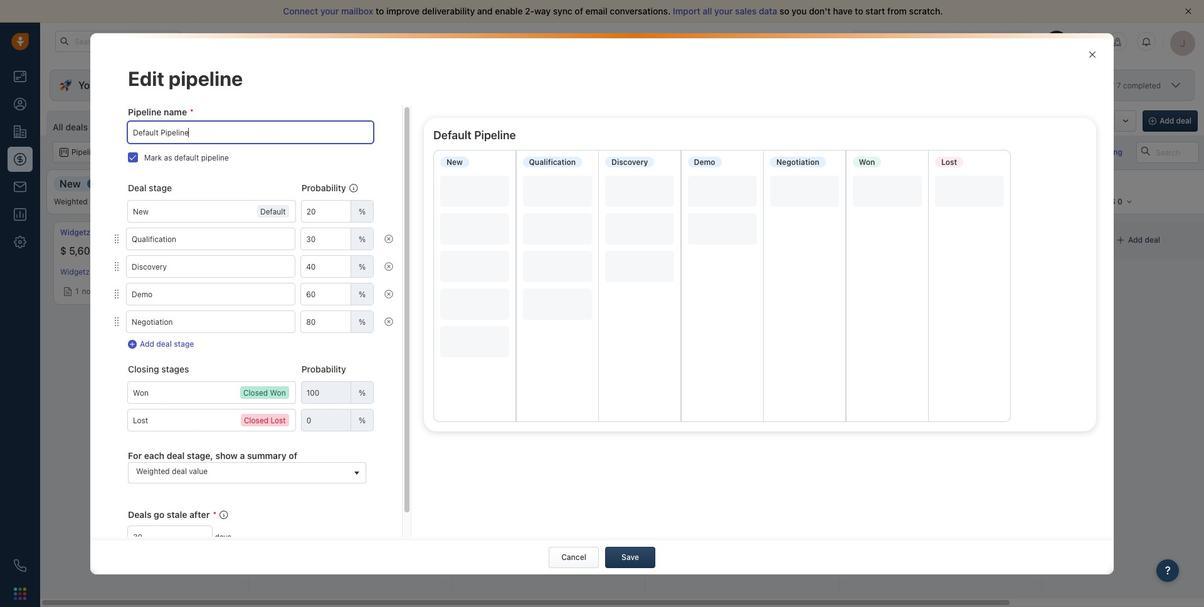 Task type: vqa. For each thing, say whether or not it's contained in the screenshot.
rightmost "sales"
no



Task type: locate. For each thing, give the bounding box(es) containing it.
0 horizontal spatial days
[[215, 532, 231, 542]]

demo
[[694, 157, 716, 167], [658, 178, 686, 189]]

days
[[928, 37, 944, 45], [949, 245, 965, 255], [215, 532, 231, 542]]

1 vertical spatial acme inc (sample)
[[263, 267, 329, 277]]

days inside button
[[949, 245, 965, 255]]

0 vertical spatial 0
[[1101, 81, 1106, 90]]

0 vertical spatial days
[[928, 37, 944, 45]]

13 more... button
[[165, 114, 226, 132]]

in inside button
[[934, 245, 940, 255]]

add deal stage
[[140, 339, 194, 349]]

2 widgetz.io from the top
[[60, 267, 98, 277]]

1 vertical spatial closed
[[244, 416, 269, 425]]

acme up $ 100 at the top left of the page
[[263, 228, 283, 237]]

1 vertical spatial *
[[213, 510, 216, 519]]

deals inside 'button'
[[1090, 116, 1109, 125]]

7 for in
[[943, 245, 947, 255]]

closed lost
[[244, 416, 286, 425]]

widgetz.io (sample) up 5,600
[[60, 228, 133, 237]]

0 horizontal spatial qualification
[[262, 178, 321, 189]]

mailbox
[[341, 6, 373, 16]]

1 no from the left
[[153, 267, 164, 277]]

2 % from the top
[[359, 234, 366, 244]]

deals
[[128, 509, 152, 520]]

0 horizontal spatial of
[[289, 451, 297, 461]]

and right quotas
[[1064, 148, 1078, 157]]

widgetz.io (sample) up 1 note
[[60, 267, 132, 277]]

widgetz.io (sample) link up 1 note
[[60, 267, 132, 277]]

$
[[60, 245, 67, 257], [263, 245, 269, 257]]

2 no from the left
[[351, 267, 361, 277]]

1 vertical spatial qualification
[[262, 178, 321, 189]]

default pipeline
[[433, 129, 516, 142]]

1 products from the left
[[166, 267, 197, 277]]

note
[[82, 287, 98, 296], [285, 287, 300, 296]]

probability
[[302, 183, 346, 193], [302, 364, 346, 375]]

$ left 100
[[263, 245, 269, 257]]

2 note from the left
[[285, 287, 300, 296]]

2 inc from the top
[[285, 267, 295, 277]]

1 horizontal spatial products
[[363, 267, 395, 277]]

freshsales
[[102, 80, 151, 91]]

no down feb
[[153, 267, 164, 277]]

0 vertical spatial acme inc (sample)
[[263, 228, 330, 237]]

lost
[[942, 157, 957, 167], [271, 416, 286, 425]]

send email image
[[1080, 36, 1089, 47]]

import up quotas and forecasting
[[1064, 116, 1088, 125]]

acme inc (sample) up 100
[[263, 228, 330, 237]]

deals for all deals
[[66, 122, 88, 132]]

1 vertical spatial discovery
[[464, 178, 511, 189]]

Enter stage name field
[[128, 201, 295, 222], [127, 228, 295, 250], [127, 256, 295, 277], [127, 284, 295, 305], [127, 311, 295, 333], [128, 382, 295, 403], [128, 410, 295, 431]]

1 horizontal spatial your
[[715, 6, 733, 16]]

0 horizontal spatial 0
[[523, 179, 528, 188]]

no down 'dec'
[[351, 267, 361, 277]]

your right all
[[715, 6, 733, 16]]

no products for $ 100
[[351, 267, 395, 277]]

new down default pipeline
[[447, 157, 463, 167]]

container_wx8msf4aqz5i3rn1 image inside settings popup button
[[992, 117, 1001, 125]]

widgetz.io up 1 note
[[60, 267, 98, 277]]

closed down closed won
[[244, 416, 269, 425]]

1 vertical spatial default
[[260, 207, 286, 217]]

closed
[[243, 388, 268, 398], [244, 416, 269, 425]]

0 vertical spatial probability
[[302, 183, 346, 193]]

your left the mailbox at the top of page
[[321, 6, 339, 16]]

no products down 'dec'
[[351, 267, 395, 277]]

forecasting
[[1080, 148, 1123, 157]]

0 vertical spatial lost
[[942, 157, 957, 167]]

3 % button from the top
[[113, 284, 398, 305]]

5,600
[[69, 245, 96, 257]]

0 vertical spatial all
[[53, 122, 63, 132]]

0 vertical spatial won
[[859, 157, 875, 167]]

1 acme inc (sample) link from the top
[[263, 227, 330, 238]]

1 horizontal spatial 0
[[1101, 81, 1106, 90]]

0 horizontal spatial no products
[[153, 267, 197, 277]]

in
[[911, 37, 917, 45], [141, 245, 148, 255], [334, 245, 340, 255], [934, 245, 940, 255]]

all inside "button"
[[323, 147, 333, 157]]

acme inc (sample) link
[[263, 227, 330, 238], [263, 267, 329, 277]]

0 horizontal spatial all
[[53, 122, 63, 132]]

import
[[673, 6, 701, 16], [1064, 116, 1088, 125]]

name
[[164, 107, 187, 117]]

0 horizontal spatial deals
[[66, 122, 88, 132]]

acme inc (sample) link up note button
[[263, 267, 329, 277]]

your left freshsales
[[78, 80, 99, 91]]

widgetz.io
[[60, 228, 99, 237], [60, 267, 98, 277]]

stage right deal at the left top of page
[[149, 183, 172, 193]]

0 horizontal spatial your
[[78, 80, 99, 91]]

0 horizontal spatial and
[[477, 6, 493, 16]]

0 horizontal spatial lost
[[271, 416, 286, 425]]

1 vertical spatial stage
[[174, 339, 194, 349]]

0 vertical spatial *
[[190, 107, 194, 117]]

0 vertical spatial demo
[[694, 157, 716, 167]]

2 no products from the left
[[351, 267, 395, 277]]

0 vertical spatial acme inc (sample) link
[[263, 227, 330, 238]]

to right the mailbox at the top of page
[[376, 6, 384, 16]]

1 horizontal spatial no
[[351, 267, 361, 277]]

0 vertical spatial 7
[[1117, 81, 1121, 90]]

all deals button
[[46, 110, 162, 138], [53, 117, 156, 138]]

default for default pipeline
[[433, 129, 472, 142]]

0 horizontal spatial closes
[[115, 245, 139, 255]]

* up 13
[[190, 107, 194, 117]]

7 inside button
[[943, 245, 947, 255]]

pipeline
[[128, 107, 162, 117], [474, 129, 516, 142]]

products for $ 5,600
[[166, 267, 197, 277]]

inc up 100
[[285, 228, 296, 237]]

more...
[[193, 118, 219, 127]]

(sample) up closes in dec
[[298, 228, 330, 237]]

2 horizontal spatial days
[[949, 245, 965, 255]]

widgetz.io (sample) link up 5,600
[[60, 227, 133, 238]]

closing stages
[[128, 364, 189, 375]]

3 closes from the left
[[908, 245, 932, 255]]

deal inside dropdown button
[[172, 466, 187, 476]]

0 vertical spatial widgetz.io (sample) link
[[60, 227, 133, 238]]

0 vertical spatial closed
[[243, 388, 268, 398]]

1 horizontal spatial stage
[[174, 339, 194, 349]]

widgetz.io up $ 5,600
[[60, 228, 99, 237]]

0 vertical spatial acme
[[263, 228, 283, 237]]

save button
[[605, 547, 656, 568]]

1 horizontal spatial import
[[1064, 116, 1088, 125]]

1 horizontal spatial 7
[[1117, 81, 1121, 90]]

add deal
[[1160, 116, 1192, 125], [538, 235, 570, 245], [732, 235, 764, 245], [1129, 235, 1160, 245]]

(sample)
[[101, 228, 133, 237], [298, 228, 330, 237], [100, 267, 132, 277], [298, 267, 329, 277]]

all for all deals
[[53, 122, 63, 132]]

Search field
[[1137, 142, 1199, 163]]

deal inside "button"
[[335, 147, 350, 157]]

container_wx8msf4aqz5i3rn1 image
[[1088, 50, 1097, 59], [228, 148, 237, 157], [1117, 236, 1125, 245], [113, 290, 120, 299], [385, 318, 393, 326], [220, 511, 228, 520]]

0 horizontal spatial products
[[166, 267, 197, 277]]

for
[[128, 451, 142, 461]]

4 % button from the top
[[113, 311, 398, 333]]

0 vertical spatial discovery
[[612, 157, 648, 167]]

0 vertical spatial new
[[447, 157, 463, 167]]

1 horizontal spatial *
[[213, 510, 216, 519]]

qualification
[[529, 157, 576, 167], [262, 178, 321, 189]]

0 vertical spatial of
[[575, 6, 583, 16]]

note down 5,600
[[82, 287, 98, 296]]

1 horizontal spatial demo
[[694, 157, 716, 167]]

of left the completed
[[1108, 81, 1115, 90]]

acme inc (sample) link up 100
[[263, 227, 330, 238]]

1
[[242, 147, 245, 157], [333, 179, 337, 188], [918, 179, 922, 188], [75, 287, 79, 296]]

4 % from the top
[[359, 290, 366, 299]]

1 horizontal spatial and
[[1064, 148, 1078, 157]]

phone element
[[8, 553, 33, 578]]

freshworks switcher image
[[14, 588, 26, 600]]

0 horizontal spatial negotiation
[[777, 157, 820, 167]]

your for your freshsales setup guide
[[78, 80, 99, 91]]

0 of 7 completed
[[1101, 81, 1161, 90]]

0 vertical spatial widgetz.io (sample)
[[60, 228, 133, 237]]

1 vertical spatial all
[[323, 147, 333, 157]]

1 vertical spatial widgetz.io (sample)
[[60, 267, 132, 277]]

no products
[[153, 267, 197, 277], [351, 267, 395, 277]]

1 vertical spatial 0
[[523, 179, 528, 188]]

deal
[[128, 183, 146, 193]]

start
[[866, 6, 885, 16]]

1 vertical spatial import
[[1064, 116, 1088, 125]]

0 for 0
[[523, 179, 528, 188]]

so
[[780, 6, 790, 16]]

closed for closed won
[[243, 388, 268, 398]]

2 horizontal spatial of
[[1108, 81, 1115, 90]]

your freshsales setup guide
[[78, 80, 207, 91]]

0 horizontal spatial 7
[[943, 245, 947, 255]]

0 horizontal spatial no
[[153, 267, 164, 277]]

1 horizontal spatial negotiation
[[852, 178, 907, 189]]

0 vertical spatial inc
[[285, 228, 296, 237]]

1 horizontal spatial closes
[[308, 245, 332, 255]]

note down 100
[[285, 287, 300, 296]]

1 closes from the left
[[115, 245, 139, 255]]

1 vertical spatial days
[[949, 245, 965, 255]]

1 horizontal spatial default
[[433, 129, 472, 142]]

0 horizontal spatial discovery
[[464, 178, 511, 189]]

no products down feb
[[153, 267, 197, 277]]

pipeline up more...
[[169, 66, 243, 90]]

of right summary
[[289, 451, 297, 461]]

container_wx8msf4aqz5i3rn1 image
[[992, 117, 1001, 125], [310, 148, 318, 157], [349, 184, 358, 193], [113, 235, 120, 244], [385, 235, 393, 244], [526, 236, 535, 245], [720, 236, 729, 245], [113, 262, 120, 271], [385, 262, 393, 271], [63, 287, 72, 296], [385, 290, 393, 299], [113, 318, 120, 326], [128, 340, 137, 349]]

weighted deal value button
[[128, 462, 366, 484]]

you
[[792, 6, 807, 16]]

1 horizontal spatial to
[[855, 6, 863, 16]]

0 horizontal spatial stage
[[149, 183, 172, 193]]

1 horizontal spatial days
[[928, 37, 944, 45]]

0 vertical spatial qualification
[[529, 157, 576, 167]]

connect your mailbox to improve deliverability and enable 2-way sync of email conversations. import all your sales data so you don't have to start from scratch.
[[283, 6, 943, 16]]

1 vertical spatial your
[[78, 80, 99, 91]]

1 horizontal spatial all
[[323, 147, 333, 157]]

stages
[[161, 364, 189, 375]]

products
[[166, 267, 197, 277], [363, 267, 395, 277]]

1 inside 1 filter applied button
[[242, 147, 245, 157]]

2 horizontal spatial closes
[[908, 245, 932, 255]]

and
[[477, 6, 493, 16], [1064, 148, 1078, 157]]

7 for of
[[1117, 81, 1121, 90]]

1 horizontal spatial deals
[[1090, 116, 1109, 125]]

enable
[[495, 6, 523, 16]]

* inside pipeline name *
[[190, 107, 194, 117]]

None field
[[302, 201, 373, 222], [301, 228, 373, 250], [301, 256, 373, 277], [301, 284, 373, 305], [301, 311, 373, 333], [302, 382, 373, 403], [302, 410, 373, 431], [302, 201, 373, 222], [301, 228, 373, 250], [301, 256, 373, 277], [301, 284, 373, 305], [301, 311, 373, 333], [302, 382, 373, 403], [302, 410, 373, 431]]

⌘ o
[[232, 118, 247, 128]]

2 to from the left
[[855, 6, 863, 16]]

1 no products from the left
[[153, 267, 197, 277]]

1 inc from the top
[[285, 228, 296, 237]]

acme down $ 100 at the top left of the page
[[263, 267, 283, 277]]

your left trial
[[861, 37, 876, 45]]

2 probability from the top
[[302, 364, 346, 375]]

products for $ 100
[[363, 267, 395, 277]]

closed up closed lost
[[243, 388, 268, 398]]

1 acme inc (sample) from the top
[[263, 228, 330, 237]]

1 vertical spatial 7
[[943, 245, 947, 255]]

1 vertical spatial widgetz.io (sample) link
[[60, 267, 132, 277]]

2 closes from the left
[[308, 245, 332, 255]]

pipeline right default
[[201, 153, 229, 162]]

1 acme from the top
[[263, 228, 283, 237]]

2 $ from the left
[[263, 245, 269, 257]]

to left start
[[855, 6, 863, 16]]

0 vertical spatial stage
[[149, 183, 172, 193]]

1 probability from the top
[[302, 183, 346, 193]]

acme inc (sample) up note button
[[263, 267, 329, 277]]

of right the sync
[[575, 6, 583, 16]]

1 vertical spatial widgetz.io
[[60, 267, 98, 277]]

* right the after
[[213, 510, 216, 519]]

don't
[[809, 6, 831, 16]]

container_wx8msf4aqz5i3rn1 image inside all deal owners "button"
[[310, 148, 318, 157]]

inc up note button
[[285, 267, 295, 277]]

1 vertical spatial probability
[[302, 364, 346, 375]]

negotiation
[[777, 157, 820, 167], [852, 178, 907, 189]]

closes
[[115, 245, 139, 255], [308, 245, 332, 255], [908, 245, 932, 255]]

2 widgetz.io (sample) link from the top
[[60, 267, 132, 277]]

1 to from the left
[[376, 6, 384, 16]]

save
[[622, 552, 639, 562]]

2 products from the left
[[363, 267, 395, 277]]

1 horizontal spatial no products
[[351, 267, 395, 277]]

1 vertical spatial new
[[60, 178, 81, 189]]

1 vertical spatial pipeline
[[201, 153, 229, 162]]

what's new image
[[1113, 38, 1122, 46]]

*
[[190, 107, 194, 117], [213, 510, 216, 519]]

acme inc (sample)
[[263, 228, 330, 237], [263, 267, 329, 277]]

1 horizontal spatial won
[[859, 157, 875, 167]]

show
[[215, 451, 238, 461]]

Enter a name field
[[128, 122, 373, 143]]

0 vertical spatial your
[[861, 37, 876, 45]]

1 horizontal spatial $
[[263, 245, 269, 257]]

1 widgetz.io (sample) link from the top
[[60, 227, 133, 238]]

0 horizontal spatial default
[[260, 207, 286, 217]]

1 vertical spatial acme inc (sample) link
[[263, 267, 329, 277]]

default for default
[[260, 207, 286, 217]]

1 vertical spatial acme
[[263, 267, 283, 277]]

0 horizontal spatial new
[[60, 178, 81, 189]]

stage up stages
[[174, 339, 194, 349]]

2 % button from the top
[[113, 256, 398, 277]]

default
[[433, 129, 472, 142], [260, 207, 286, 217]]

$ left 5,600
[[60, 245, 67, 257]]

* inside deals go stale after *
[[213, 510, 216, 519]]

import left all
[[673, 6, 701, 16]]

3 % from the top
[[359, 262, 366, 271]]

applied
[[267, 147, 293, 157]]

0 vertical spatial default
[[433, 129, 472, 142]]

widgetz.io (sample)
[[60, 228, 133, 237], [60, 267, 132, 277]]

settings button
[[986, 110, 1040, 132]]

1 $ from the left
[[60, 245, 67, 257]]

0 horizontal spatial your
[[321, 6, 339, 16]]

go
[[154, 509, 164, 520]]

1 % button from the top
[[113, 228, 398, 250]]

new down all deals link
[[60, 178, 81, 189]]

all deals link
[[53, 121, 88, 134]]

0 vertical spatial widgetz.io
[[60, 228, 99, 237]]

1 note
[[75, 287, 98, 296]]

1 vertical spatial negotiation
[[852, 178, 907, 189]]

1 vertical spatial won
[[270, 388, 286, 398]]

2 acme from the top
[[263, 267, 283, 277]]

1 horizontal spatial of
[[575, 6, 583, 16]]

edit pipeline
[[128, 66, 243, 90]]

owners
[[352, 147, 379, 157]]

and left enable at the top left
[[477, 6, 493, 16]]



Task type: describe. For each thing, give the bounding box(es) containing it.
⌘
[[232, 118, 239, 128]]

2 vertical spatial of
[[289, 451, 297, 461]]

13 more...
[[183, 118, 219, 127]]

1 vertical spatial pipeline
[[474, 129, 516, 142]]

1 vertical spatial lost
[[271, 416, 286, 425]]

5 % from the top
[[359, 317, 366, 327]]

cancel
[[561, 552, 586, 562]]

in for closes in dec
[[334, 245, 340, 255]]

$ for $ 100
[[263, 245, 269, 257]]

close image
[[1186, 8, 1192, 14]]

no for $ 5,600
[[153, 267, 164, 277]]

0 vertical spatial pipeline
[[169, 66, 243, 90]]

0 horizontal spatial import
[[673, 6, 701, 16]]

$ for $ 5,600
[[60, 245, 67, 257]]

in for closes in 7 days
[[934, 245, 940, 255]]

setup
[[153, 80, 179, 91]]

mark as default pipeline
[[144, 153, 229, 162]]

0 vertical spatial pipeline
[[128, 107, 162, 117]]

2-
[[525, 6, 534, 16]]

your for your trial ends in 21 days
[[861, 37, 876, 45]]

explore plans
[[967, 36, 1016, 45]]

connect your mailbox link
[[283, 6, 376, 16]]

closes inside button
[[908, 245, 932, 255]]

stale
[[167, 509, 187, 520]]

0 horizontal spatial won
[[270, 388, 286, 398]]

import deals button
[[1047, 110, 1115, 132]]

way
[[534, 6, 551, 16]]

closes in 7 days button
[[846, 221, 1034, 305]]

from
[[888, 6, 907, 16]]

sales
[[735, 6, 757, 16]]

2 your from the left
[[715, 6, 733, 16]]

summary
[[247, 451, 287, 461]]

closed for closed lost
[[244, 416, 269, 425]]

import all your sales data link
[[673, 6, 780, 16]]

closes in dec
[[308, 245, 356, 255]]

note inside button
[[285, 287, 300, 296]]

import inside 'button'
[[1064, 116, 1088, 125]]

all
[[703, 6, 712, 16]]

0 for 0 of 7 completed
[[1101, 81, 1106, 90]]

closes in feb
[[115, 245, 163, 255]]

all deal owners button
[[302, 142, 387, 163]]

1 widgetz.io (sample) from the top
[[60, 228, 133, 237]]

$ 5,600
[[60, 245, 96, 257]]

probability for closing stages
[[302, 364, 346, 375]]

(sample) up closes in feb on the left top of page
[[101, 228, 133, 237]]

weighted deal value
[[136, 466, 208, 476]]

connect
[[283, 6, 318, 16]]

improve
[[386, 6, 420, 16]]

sync
[[553, 6, 573, 16]]

filter
[[248, 147, 265, 157]]

o
[[241, 118, 247, 128]]

closes for 100
[[308, 245, 332, 255]]

1 your from the left
[[321, 6, 339, 16]]

in for closes in feb
[[141, 245, 148, 255]]

1 note from the left
[[82, 287, 98, 296]]

guide
[[181, 80, 207, 91]]

1 vertical spatial of
[[1108, 81, 1115, 90]]

1 vertical spatial demo
[[658, 178, 686, 189]]

(sample) down closes in feb on the left top of page
[[100, 267, 132, 277]]

0 vertical spatial and
[[477, 6, 493, 16]]

closed won
[[243, 388, 286, 398]]

6 % from the top
[[359, 388, 366, 397]]

quotas
[[1036, 148, 1062, 157]]

(sample) down closes in dec
[[298, 267, 329, 277]]

explore
[[967, 36, 995, 45]]

all for all deal owners
[[323, 147, 333, 157]]

pipeline name *
[[128, 107, 194, 117]]

13
[[183, 118, 191, 127]]

for each deal stage, show a summary of
[[128, 451, 297, 461]]

scratch.
[[909, 6, 943, 16]]

no for $ 100
[[351, 267, 361, 277]]

1 horizontal spatial lost
[[942, 157, 957, 167]]

trial
[[878, 37, 891, 45]]

import deals group
[[1047, 110, 1137, 132]]

all deals
[[53, 122, 88, 132]]

21
[[919, 37, 926, 45]]

ends
[[893, 37, 909, 45]]

cancel button
[[549, 547, 599, 568]]

no products for $ 5,600
[[153, 267, 197, 277]]

closing
[[128, 364, 159, 375]]

completed
[[1123, 81, 1161, 90]]

7 % from the top
[[359, 416, 366, 425]]

all deal owners
[[323, 147, 379, 157]]

have
[[833, 6, 853, 16]]

import deals
[[1064, 116, 1109, 125]]

email
[[586, 6, 608, 16]]

probability for deal stage
[[302, 183, 346, 193]]

explore plans link
[[960, 34, 1023, 49]]

plans
[[997, 36, 1016, 45]]

container_wx8msf4aqz5i3rn1 image inside 1 filter applied button
[[228, 148, 237, 157]]

each
[[144, 451, 164, 461]]

dec
[[342, 245, 356, 255]]

as
[[164, 153, 172, 162]]

2 acme inc (sample) from the top
[[263, 267, 329, 277]]

phone image
[[14, 560, 26, 572]]

value
[[189, 466, 208, 476]]

deals go stale after *
[[128, 509, 216, 520]]

default
[[174, 153, 199, 162]]

1 filter applied
[[242, 147, 293, 157]]

conversations.
[[610, 6, 671, 16]]

1 widgetz.io from the top
[[60, 228, 99, 237]]

$ 100
[[263, 245, 289, 257]]

edit
[[128, 66, 164, 90]]

closes in 7 days
[[908, 245, 965, 255]]

mark
[[144, 153, 162, 162]]

1 horizontal spatial discovery
[[612, 157, 648, 167]]

1 filter applied button
[[220, 142, 302, 163]]

add inside button
[[1160, 116, 1174, 125]]

quotas and forecasting link
[[1024, 142, 1135, 163]]

weighted
[[136, 466, 170, 476]]

deliverability
[[422, 6, 475, 16]]

Search your CRM... text field
[[55, 31, 181, 52]]

feb
[[150, 245, 163, 255]]

add deal inside button
[[1160, 116, 1192, 125]]

stage,
[[187, 451, 213, 461]]

settings
[[1004, 116, 1034, 125]]

note button
[[263, 283, 303, 300]]

2 acme inc (sample) link from the top
[[263, 267, 329, 277]]

1 % from the top
[[359, 207, 366, 216]]

deal inside button
[[1176, 116, 1192, 125]]

add deal button
[[1143, 110, 1198, 132]]

a
[[240, 451, 245, 461]]

your trial ends in 21 days
[[861, 37, 944, 45]]

2 widgetz.io (sample) from the top
[[60, 267, 132, 277]]

closes for 5,600
[[115, 245, 139, 255]]

deals for import deals
[[1090, 116, 1109, 125]]

data
[[759, 6, 777, 16]]



